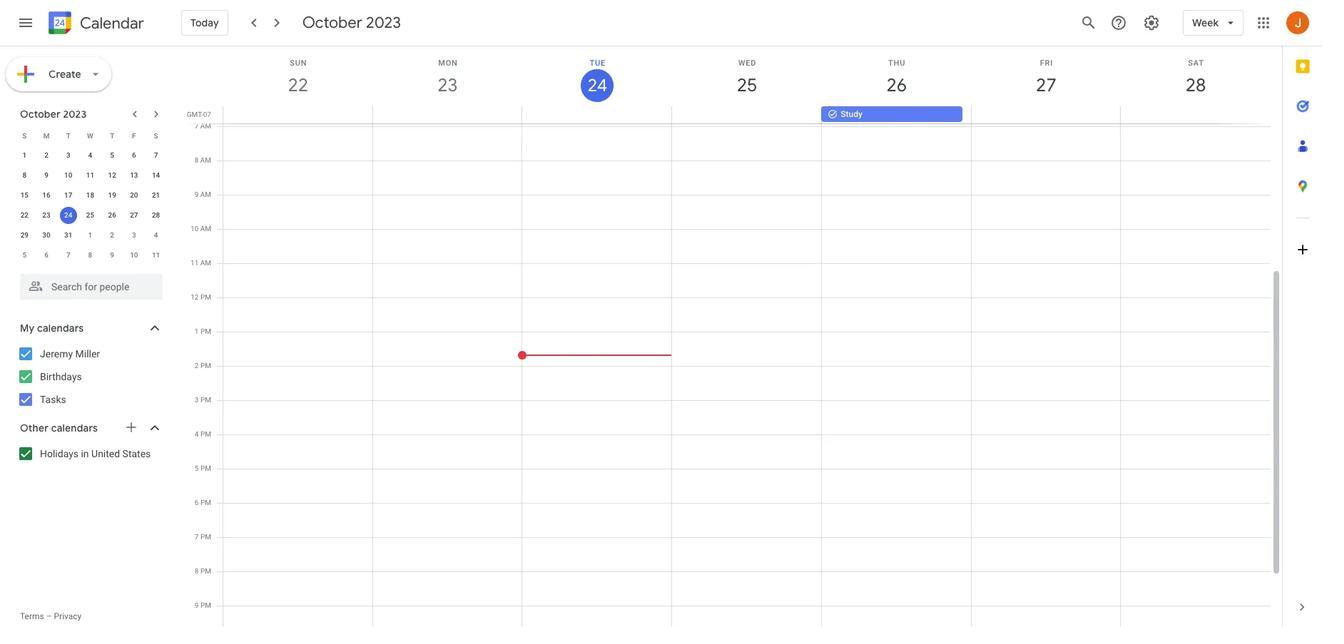 Task type: locate. For each thing, give the bounding box(es) containing it.
pm down 8 pm
[[201, 602, 211, 610]]

4 am from the top
[[200, 225, 211, 233]]

2 horizontal spatial 1
[[195, 328, 199, 336]]

11 inside grid
[[191, 259, 199, 267]]

8 pm from the top
[[201, 533, 211, 541]]

3 up 10 element
[[66, 151, 70, 159]]

1 horizontal spatial 4
[[154, 231, 158, 239]]

2 horizontal spatial 4
[[195, 430, 199, 438]]

calendars
[[37, 322, 84, 335], [51, 422, 98, 435]]

1 horizontal spatial 6
[[132, 151, 136, 159]]

25 inside wed 25
[[736, 74, 757, 97]]

1 horizontal spatial 2023
[[366, 13, 401, 33]]

17 element
[[60, 187, 77, 204]]

26 link
[[881, 69, 914, 102]]

1 vertical spatial 25
[[86, 211, 94, 219]]

9 for 9 pm
[[195, 602, 199, 610]]

4 down the 28 element
[[154, 231, 158, 239]]

0 horizontal spatial 26
[[108, 211, 116, 219]]

25 down wed
[[736, 74, 757, 97]]

cell down 23 link
[[373, 106, 523, 124]]

0 horizontal spatial 12
[[108, 171, 116, 179]]

0 horizontal spatial 25
[[86, 211, 94, 219]]

1 s from the left
[[22, 132, 27, 140]]

5 pm from the top
[[201, 430, 211, 438]]

5 up 12 element
[[110, 151, 114, 159]]

8 up 9 am
[[195, 156, 199, 164]]

24
[[587, 74, 607, 97], [64, 211, 72, 219]]

6 down '30' element
[[44, 251, 48, 259]]

31
[[64, 231, 72, 239]]

0 horizontal spatial 6
[[44, 251, 48, 259]]

22 inside row group
[[20, 211, 29, 219]]

–
[[46, 612, 52, 622]]

1 row from the top
[[14, 126, 167, 146]]

31 element
[[60, 227, 77, 244]]

2 horizontal spatial 10
[[191, 225, 199, 233]]

pm down 6 pm
[[201, 533, 211, 541]]

5
[[110, 151, 114, 159], [22, 251, 27, 259], [195, 465, 199, 473]]

20 element
[[126, 187, 143, 204]]

7
[[195, 122, 199, 130], [154, 151, 158, 159], [66, 251, 70, 259], [195, 533, 199, 541]]

25 inside 'element'
[[86, 211, 94, 219]]

1 inside november 1 element
[[88, 231, 92, 239]]

2 pm from the top
[[201, 328, 211, 336]]

1 horizontal spatial 1
[[88, 231, 92, 239]]

0 vertical spatial 24
[[587, 74, 607, 97]]

4 cell from the left
[[672, 106, 822, 124]]

jeremy
[[40, 348, 73, 360]]

miller
[[75, 348, 100, 360]]

8 up 9 pm
[[195, 568, 199, 575]]

1 vertical spatial calendars
[[51, 422, 98, 435]]

4 down w at the top
[[88, 151, 92, 159]]

row group
[[14, 146, 167, 266]]

1 horizontal spatial 27
[[1036, 74, 1056, 97]]

1 for 1 pm
[[195, 328, 199, 336]]

12 element
[[104, 167, 121, 184]]

11 for november 11 element at the top left of the page
[[152, 251, 160, 259]]

1 vertical spatial 12
[[191, 293, 199, 301]]

27 down 20 element
[[130, 211, 138, 219]]

3 for 3 pm
[[195, 396, 199, 404]]

november 9 element
[[104, 247, 121, 264]]

6 pm from the top
[[201, 465, 211, 473]]

3 am from the top
[[200, 191, 211, 198]]

26 inside row group
[[108, 211, 116, 219]]

0 horizontal spatial october
[[20, 108, 61, 121]]

calendar heading
[[77, 13, 144, 33]]

october 2023
[[302, 13, 401, 33], [20, 108, 87, 121]]

0 horizontal spatial 3
[[66, 151, 70, 159]]

6 row from the top
[[14, 226, 167, 246]]

2 vertical spatial 4
[[195, 430, 199, 438]]

1 up "15"
[[22, 151, 27, 159]]

12 for 12
[[108, 171, 116, 179]]

7 pm from the top
[[201, 499, 211, 507]]

f
[[132, 132, 136, 140]]

in
[[81, 448, 89, 460]]

8 up "15"
[[22, 171, 27, 179]]

1 vertical spatial 24
[[64, 211, 72, 219]]

2 down m on the top left of the page
[[44, 151, 48, 159]]

s right f
[[154, 132, 158, 140]]

3 cell from the left
[[523, 106, 672, 124]]

10 down november 3 element
[[130, 251, 138, 259]]

10 up 17
[[64, 171, 72, 179]]

22 down sun
[[287, 74, 308, 97]]

2 horizontal spatial 6
[[195, 499, 199, 507]]

5 am from the top
[[200, 259, 211, 267]]

sat 28
[[1185, 59, 1206, 97]]

1 horizontal spatial 24
[[587, 74, 607, 97]]

1 horizontal spatial 26
[[886, 74, 906, 97]]

10
[[64, 171, 72, 179], [191, 225, 199, 233], [130, 251, 138, 259]]

1 vertical spatial 2
[[110, 231, 114, 239]]

7 down gmt-
[[195, 122, 199, 130]]

other
[[20, 422, 49, 435]]

1 vertical spatial 22
[[20, 211, 29, 219]]

t left f
[[110, 132, 114, 140]]

2 horizontal spatial 3
[[195, 396, 199, 404]]

holidays in united states
[[40, 448, 151, 460]]

12
[[108, 171, 116, 179], [191, 293, 199, 301]]

24 down the 17 element
[[64, 211, 72, 219]]

t left w at the top
[[66, 132, 71, 140]]

27
[[1036, 74, 1056, 97], [130, 211, 138, 219]]

22
[[287, 74, 308, 97], [20, 211, 29, 219]]

s left m on the top left of the page
[[22, 132, 27, 140]]

0 vertical spatial 12
[[108, 171, 116, 179]]

0 horizontal spatial 2
[[44, 151, 48, 159]]

main drawer image
[[17, 14, 34, 31]]

0 horizontal spatial s
[[22, 132, 27, 140]]

5 row from the top
[[14, 206, 167, 226]]

27 inside row group
[[130, 211, 138, 219]]

create
[[49, 68, 81, 81]]

week
[[1193, 16, 1219, 29]]

cell down 22 link
[[223, 106, 373, 124]]

26
[[886, 74, 906, 97], [108, 211, 116, 219]]

23 down 16 element
[[42, 211, 50, 219]]

1 horizontal spatial 3
[[132, 231, 136, 239]]

24 down tue
[[587, 74, 607, 97]]

25
[[736, 74, 757, 97], [86, 211, 94, 219]]

0 vertical spatial 2
[[44, 151, 48, 159]]

2 for november 2 element at the top
[[110, 231, 114, 239]]

0 horizontal spatial 27
[[130, 211, 138, 219]]

None search field
[[0, 268, 177, 300]]

26 down thu
[[886, 74, 906, 97]]

november 1 element
[[82, 227, 99, 244]]

am up 12 pm
[[200, 259, 211, 267]]

t
[[66, 132, 71, 140], [110, 132, 114, 140]]

1 horizontal spatial 10
[[130, 251, 138, 259]]

3 up '4 pm'
[[195, 396, 199, 404]]

7 down 6 pm
[[195, 533, 199, 541]]

4 pm from the top
[[201, 396, 211, 404]]

october up sun
[[302, 13, 363, 33]]

am down 07 at the left top of page
[[200, 122, 211, 130]]

thu
[[889, 59, 906, 68]]

1 t from the left
[[66, 132, 71, 140]]

2 down 26 element
[[110, 231, 114, 239]]

1 down 12 pm
[[195, 328, 199, 336]]

0 vertical spatial 4
[[88, 151, 92, 159]]

0 horizontal spatial 23
[[42, 211, 50, 219]]

1 vertical spatial 4
[[154, 231, 158, 239]]

pm up '4 pm'
[[201, 396, 211, 404]]

my calendars list
[[3, 343, 177, 411]]

2 horizontal spatial 11
[[191, 259, 199, 267]]

12 up the 19
[[108, 171, 116, 179]]

0 horizontal spatial 24
[[64, 211, 72, 219]]

sun 22
[[287, 59, 308, 97]]

am down the 8 am
[[200, 191, 211, 198]]

calendar
[[80, 13, 144, 33]]

0 vertical spatial 5
[[110, 151, 114, 159]]

8
[[195, 156, 199, 164], [22, 171, 27, 179], [88, 251, 92, 259], [195, 568, 199, 575]]

2 row from the top
[[14, 146, 167, 166]]

6 up 7 pm at the bottom of the page
[[195, 499, 199, 507]]

gmt-07
[[187, 111, 211, 119]]

cell down 25 link
[[672, 106, 822, 124]]

27 down fri on the right top of the page
[[1036, 74, 1056, 97]]

23 link
[[432, 69, 464, 102]]

1 pm from the top
[[201, 293, 211, 301]]

0 horizontal spatial 28
[[152, 211, 160, 219]]

7 row from the top
[[14, 246, 167, 266]]

3 row from the top
[[14, 166, 167, 186]]

21 element
[[147, 187, 165, 204]]

25 down 18 element
[[86, 211, 94, 219]]

1 vertical spatial 3
[[132, 231, 136, 239]]

my calendars button
[[3, 317, 177, 340]]

calendars up the in
[[51, 422, 98, 435]]

9 down 8 pm
[[195, 602, 199, 610]]

4 inside november 4 element
[[154, 231, 158, 239]]

0 vertical spatial 26
[[886, 74, 906, 97]]

12 for 12 pm
[[191, 293, 199, 301]]

1 horizontal spatial 12
[[191, 293, 199, 301]]

1 horizontal spatial t
[[110, 132, 114, 140]]

0 horizontal spatial 10
[[64, 171, 72, 179]]

s
[[22, 132, 27, 140], [154, 132, 158, 140]]

2
[[44, 151, 48, 159], [110, 231, 114, 239], [195, 362, 199, 370]]

0 vertical spatial 25
[[736, 74, 757, 97]]

1 horizontal spatial 2
[[110, 231, 114, 239]]

28 down "sat" at the right top of page
[[1185, 74, 1206, 97]]

Search for people text field
[[29, 274, 154, 300]]

row group containing 1
[[14, 146, 167, 266]]

8 down november 1 element
[[88, 251, 92, 259]]

cell down 27 link
[[972, 106, 1121, 124]]

10 pm from the top
[[201, 602, 211, 610]]

10 element
[[60, 167, 77, 184]]

row containing 1
[[14, 146, 167, 166]]

october 2023 up m on the top left of the page
[[20, 108, 87, 121]]

23
[[437, 74, 457, 97], [42, 211, 50, 219]]

5 down '29' element
[[22, 251, 27, 259]]

1 horizontal spatial 25
[[736, 74, 757, 97]]

am down 9 am
[[200, 225, 211, 233]]

28 element
[[147, 207, 165, 224]]

9 for november 9 element
[[110, 251, 114, 259]]

11
[[86, 171, 94, 179], [152, 251, 160, 259], [191, 259, 199, 267]]

0 horizontal spatial 22
[[20, 211, 29, 219]]

pm up 2 pm
[[201, 328, 211, 336]]

6
[[132, 151, 136, 159], [44, 251, 48, 259], [195, 499, 199, 507]]

2 vertical spatial 10
[[130, 251, 138, 259]]

3 pm from the top
[[201, 362, 211, 370]]

10 for november 10 element
[[130, 251, 138, 259]]

am
[[200, 122, 211, 130], [200, 156, 211, 164], [200, 191, 211, 198], [200, 225, 211, 233], [200, 259, 211, 267]]

12 inside 12 element
[[108, 171, 116, 179]]

sat
[[1189, 59, 1205, 68]]

2 vertical spatial 2
[[195, 362, 199, 370]]

november 2 element
[[104, 227, 121, 244]]

am for 7 am
[[200, 122, 211, 130]]

1 horizontal spatial 11
[[152, 251, 160, 259]]

9 up 10 am
[[195, 191, 199, 198]]

22 down 15 element
[[20, 211, 29, 219]]

25 element
[[82, 207, 99, 224]]

2023
[[366, 13, 401, 33], [63, 108, 87, 121]]

6 down f
[[132, 151, 136, 159]]

1 vertical spatial 28
[[152, 211, 160, 219]]

3 down 27 element
[[132, 231, 136, 239]]

11 down 10 am
[[191, 259, 199, 267]]

pm for 12 pm
[[201, 293, 211, 301]]

1 vertical spatial october
[[20, 108, 61, 121]]

6 inside grid
[[195, 499, 199, 507]]

0 vertical spatial 10
[[64, 171, 72, 179]]

2 am from the top
[[200, 156, 211, 164]]

2 inside november 2 element
[[110, 231, 114, 239]]

4 up 5 pm
[[195, 430, 199, 438]]

28 inside row group
[[152, 211, 160, 219]]

1 down 25 'element'
[[88, 231, 92, 239]]

3
[[66, 151, 70, 159], [132, 231, 136, 239], [195, 396, 199, 404]]

11 down november 4 element
[[152, 251, 160, 259]]

pm for 1 pm
[[201, 328, 211, 336]]

1 horizontal spatial s
[[154, 132, 158, 140]]

cell down 24 link
[[523, 106, 672, 124]]

row
[[14, 126, 167, 146], [14, 146, 167, 166], [14, 166, 167, 186], [14, 186, 167, 206], [14, 206, 167, 226], [14, 226, 167, 246], [14, 246, 167, 266]]

am down 7 am
[[200, 156, 211, 164]]

2 vertical spatial 5
[[195, 465, 199, 473]]

jeremy miller
[[40, 348, 100, 360]]

november 4 element
[[147, 227, 165, 244]]

3 inside grid
[[195, 396, 199, 404]]

pm
[[201, 293, 211, 301], [201, 328, 211, 336], [201, 362, 211, 370], [201, 396, 211, 404], [201, 430, 211, 438], [201, 465, 211, 473], [201, 499, 211, 507], [201, 533, 211, 541], [201, 568, 211, 575], [201, 602, 211, 610]]

0 horizontal spatial october 2023
[[20, 108, 87, 121]]

my calendars
[[20, 322, 84, 335]]

23 down the mon in the top left of the page
[[437, 74, 457, 97]]

1 am from the top
[[200, 122, 211, 130]]

calendars for my calendars
[[37, 322, 84, 335]]

10 up 11 am
[[191, 225, 199, 233]]

6 cell from the left
[[1121, 106, 1271, 124]]

pm up 9 pm
[[201, 568, 211, 575]]

9 down november 2 element at the top
[[110, 251, 114, 259]]

5 down '4 pm'
[[195, 465, 199, 473]]

today
[[191, 16, 219, 29]]

1 vertical spatial 1
[[88, 231, 92, 239]]

9
[[44, 171, 48, 179], [195, 191, 199, 198], [110, 251, 114, 259], [195, 602, 199, 610]]

0 horizontal spatial 11
[[86, 171, 94, 179]]

november 10 element
[[126, 247, 143, 264]]

0 horizontal spatial 2023
[[63, 108, 87, 121]]

tab list
[[1284, 46, 1323, 588]]

grid
[[183, 46, 1283, 628]]

calendars up jeremy
[[37, 322, 84, 335]]

1 horizontal spatial 28
[[1185, 74, 1206, 97]]

0 vertical spatial 28
[[1185, 74, 1206, 97]]

1 vertical spatial 27
[[130, 211, 138, 219]]

0 vertical spatial october 2023
[[302, 13, 401, 33]]

2 up 3 pm
[[195, 362, 199, 370]]

2 vertical spatial 1
[[195, 328, 199, 336]]

9 pm from the top
[[201, 568, 211, 575]]

15
[[20, 191, 29, 199]]

10 for 10 am
[[191, 225, 199, 233]]

0 horizontal spatial 5
[[22, 251, 27, 259]]

8 for 8 am
[[195, 156, 199, 164]]

2 vertical spatial 3
[[195, 396, 199, 404]]

4
[[88, 151, 92, 159], [154, 231, 158, 239], [195, 430, 199, 438]]

2 horizontal spatial 5
[[195, 465, 199, 473]]

0 vertical spatial 2023
[[366, 13, 401, 33]]

1
[[22, 151, 27, 159], [88, 231, 92, 239], [195, 328, 199, 336]]

1 vertical spatial 2023
[[63, 108, 87, 121]]

2 vertical spatial 6
[[195, 499, 199, 507]]

1 vertical spatial 6
[[44, 251, 48, 259]]

28 down 21 element
[[152, 211, 160, 219]]

1 horizontal spatial 5
[[110, 151, 114, 159]]

26 down 19 element
[[108, 211, 116, 219]]

pm up 3 pm
[[201, 362, 211, 370]]

1 vertical spatial october 2023
[[20, 108, 87, 121]]

4 pm
[[195, 430, 211, 438]]

1 for november 1 element
[[88, 231, 92, 239]]

cell down 28 link
[[1121, 106, 1271, 124]]

3 for november 3 element
[[132, 231, 136, 239]]

2 horizontal spatial 2
[[195, 362, 199, 370]]

october 2023 up sun
[[302, 13, 401, 33]]

0 horizontal spatial 1
[[22, 151, 27, 159]]

2 for 2 pm
[[195, 362, 199, 370]]

pm up 7 pm at the bottom of the page
[[201, 499, 211, 507]]

pm down '4 pm'
[[201, 465, 211, 473]]

0 vertical spatial 23
[[437, 74, 457, 97]]

0 vertical spatial calendars
[[37, 322, 84, 335]]

october up m on the top left of the page
[[20, 108, 61, 121]]

am for 8 am
[[200, 156, 211, 164]]

1 horizontal spatial 22
[[287, 74, 308, 97]]

pm up the 1 pm
[[201, 293, 211, 301]]

0 vertical spatial 1
[[22, 151, 27, 159]]

7 down 31 element
[[66, 251, 70, 259]]

1 horizontal spatial october
[[302, 13, 363, 33]]

0 vertical spatial 3
[[66, 151, 70, 159]]

12 down 11 am
[[191, 293, 199, 301]]

26 element
[[104, 207, 121, 224]]

2 cell from the left
[[373, 106, 523, 124]]

5 inside grid
[[195, 465, 199, 473]]

tue 24
[[587, 59, 607, 97]]

row containing s
[[14, 126, 167, 146]]

1 vertical spatial 5
[[22, 251, 27, 259]]

tue
[[590, 59, 606, 68]]

1 vertical spatial 26
[[108, 211, 116, 219]]

cell
[[223, 106, 373, 124], [373, 106, 523, 124], [523, 106, 672, 124], [672, 106, 822, 124], [972, 106, 1121, 124], [1121, 106, 1271, 124]]

pm up 5 pm
[[201, 430, 211, 438]]

0 horizontal spatial t
[[66, 132, 71, 140]]

4 row from the top
[[14, 186, 167, 206]]

holidays
[[40, 448, 79, 460]]

2 inside grid
[[195, 362, 199, 370]]

settings menu image
[[1144, 14, 1161, 31]]

1 horizontal spatial 23
[[437, 74, 457, 97]]

1 vertical spatial 10
[[191, 225, 199, 233]]

14 element
[[147, 167, 165, 184]]

1 vertical spatial 23
[[42, 211, 50, 219]]

october 2023 grid
[[14, 126, 167, 266]]

19 element
[[104, 187, 121, 204]]

11 up 18
[[86, 171, 94, 179]]



Task type: vqa. For each thing, say whether or not it's contained in the screenshot.


Task type: describe. For each thing, give the bounding box(es) containing it.
row containing 22
[[14, 206, 167, 226]]

calendar element
[[46, 9, 144, 40]]

other calendars
[[20, 422, 98, 435]]

28 link
[[1180, 69, 1213, 102]]

6 pm
[[195, 499, 211, 507]]

15 element
[[16, 187, 33, 204]]

23 element
[[38, 207, 55, 224]]

5 for 5 pm
[[195, 465, 199, 473]]

today button
[[181, 6, 228, 40]]

m
[[43, 132, 50, 140]]

november 5 element
[[16, 247, 33, 264]]

11 for 11 element
[[86, 171, 94, 179]]

8 for november 8 element
[[88, 251, 92, 259]]

17
[[64, 191, 72, 199]]

privacy link
[[54, 612, 82, 622]]

grid containing 22
[[183, 46, 1283, 628]]

sun
[[290, 59, 307, 68]]

7 up 14
[[154, 151, 158, 159]]

18 element
[[82, 187, 99, 204]]

23 inside mon 23
[[437, 74, 457, 97]]

8 pm
[[195, 568, 211, 575]]

row containing 5
[[14, 246, 167, 266]]

9 pm
[[195, 602, 211, 610]]

5 pm
[[195, 465, 211, 473]]

9 am
[[195, 191, 211, 198]]

0 vertical spatial 27
[[1036, 74, 1056, 97]]

11 for 11 am
[[191, 259, 199, 267]]

am for 9 am
[[200, 191, 211, 198]]

24 inside grid
[[587, 74, 607, 97]]

16 element
[[38, 187, 55, 204]]

november 11 element
[[147, 247, 165, 264]]

30 element
[[38, 227, 55, 244]]

pm for 6 pm
[[201, 499, 211, 507]]

4 for november 4 element
[[154, 231, 158, 239]]

11 am
[[191, 259, 211, 267]]

november 8 element
[[82, 247, 99, 264]]

gmt-
[[187, 111, 203, 119]]

1 pm
[[195, 328, 211, 336]]

thu 26
[[886, 59, 906, 97]]

mon
[[439, 59, 458, 68]]

6 for 6 pm
[[195, 499, 199, 507]]

2 pm
[[195, 362, 211, 370]]

18
[[86, 191, 94, 199]]

24 link
[[581, 69, 614, 102]]

pm for 4 pm
[[201, 430, 211, 438]]

my
[[20, 322, 35, 335]]

terms link
[[20, 612, 44, 622]]

1 cell from the left
[[223, 106, 373, 124]]

pm for 3 pm
[[201, 396, 211, 404]]

22 link
[[282, 69, 315, 102]]

12 pm
[[191, 293, 211, 301]]

5 for november 5 element
[[22, 251, 27, 259]]

states
[[123, 448, 151, 460]]

0 vertical spatial october
[[302, 13, 363, 33]]

10 for 10 element
[[64, 171, 72, 179]]

27 element
[[126, 207, 143, 224]]

30
[[42, 231, 50, 239]]

27 link
[[1030, 69, 1063, 102]]

study row
[[217, 106, 1283, 124]]

22 element
[[16, 207, 33, 224]]

w
[[87, 132, 93, 140]]

row containing 29
[[14, 226, 167, 246]]

pm for 7 pm
[[201, 533, 211, 541]]

7 am
[[195, 122, 211, 130]]

24 cell
[[57, 206, 79, 226]]

7 pm
[[195, 533, 211, 541]]

0 vertical spatial 6
[[132, 151, 136, 159]]

0 horizontal spatial 4
[[88, 151, 92, 159]]

calendars for other calendars
[[51, 422, 98, 435]]

fri
[[1041, 59, 1054, 68]]

pm for 5 pm
[[201, 465, 211, 473]]

other calendars button
[[3, 417, 177, 440]]

24 inside 24, today element
[[64, 211, 72, 219]]

5 cell from the left
[[972, 106, 1121, 124]]

10 am
[[191, 225, 211, 233]]

13
[[130, 171, 138, 179]]

am for 11 am
[[200, 259, 211, 267]]

0 vertical spatial 22
[[287, 74, 308, 97]]

privacy
[[54, 612, 82, 622]]

8 am
[[195, 156, 211, 164]]

terms
[[20, 612, 44, 622]]

2 s from the left
[[154, 132, 158, 140]]

23 inside row group
[[42, 211, 50, 219]]

fri 27
[[1036, 59, 1056, 97]]

terms – privacy
[[20, 612, 82, 622]]

7 for november 7 element
[[66, 251, 70, 259]]

row containing 15
[[14, 186, 167, 206]]

19
[[108, 191, 116, 199]]

11 element
[[82, 167, 99, 184]]

16
[[42, 191, 50, 199]]

14
[[152, 171, 160, 179]]

13 element
[[126, 167, 143, 184]]

wed
[[739, 59, 757, 68]]

29 element
[[16, 227, 33, 244]]

6 for november 6 element
[[44, 251, 48, 259]]

week button
[[1184, 6, 1244, 40]]

07
[[203, 111, 211, 119]]

study button
[[822, 106, 963, 122]]

row containing 8
[[14, 166, 167, 186]]

26 inside grid
[[886, 74, 906, 97]]

20
[[130, 191, 138, 199]]

9 for 9 am
[[195, 191, 199, 198]]

8 for 8 pm
[[195, 568, 199, 575]]

21
[[152, 191, 160, 199]]

4 for 4 pm
[[195, 430, 199, 438]]

1 horizontal spatial october 2023
[[302, 13, 401, 33]]

am for 10 am
[[200, 225, 211, 233]]

7 for 7 am
[[195, 122, 199, 130]]

7 for 7 pm
[[195, 533, 199, 541]]

9 up the 16
[[44, 171, 48, 179]]

pm for 2 pm
[[201, 362, 211, 370]]

24, today element
[[60, 207, 77, 224]]

29
[[20, 231, 29, 239]]

birthdays
[[40, 371, 82, 383]]

2 t from the left
[[110, 132, 114, 140]]

november 6 element
[[38, 247, 55, 264]]

pm for 8 pm
[[201, 568, 211, 575]]

tasks
[[40, 394, 66, 405]]

wed 25
[[736, 59, 757, 97]]

add other calendars image
[[124, 420, 138, 435]]

study
[[841, 109, 863, 119]]

3 pm
[[195, 396, 211, 404]]

november 3 element
[[126, 227, 143, 244]]

november 7 element
[[60, 247, 77, 264]]

create button
[[6, 57, 111, 91]]

mon 23
[[437, 59, 458, 97]]

united
[[91, 448, 120, 460]]

25 link
[[731, 69, 764, 102]]

pm for 9 pm
[[201, 602, 211, 610]]



